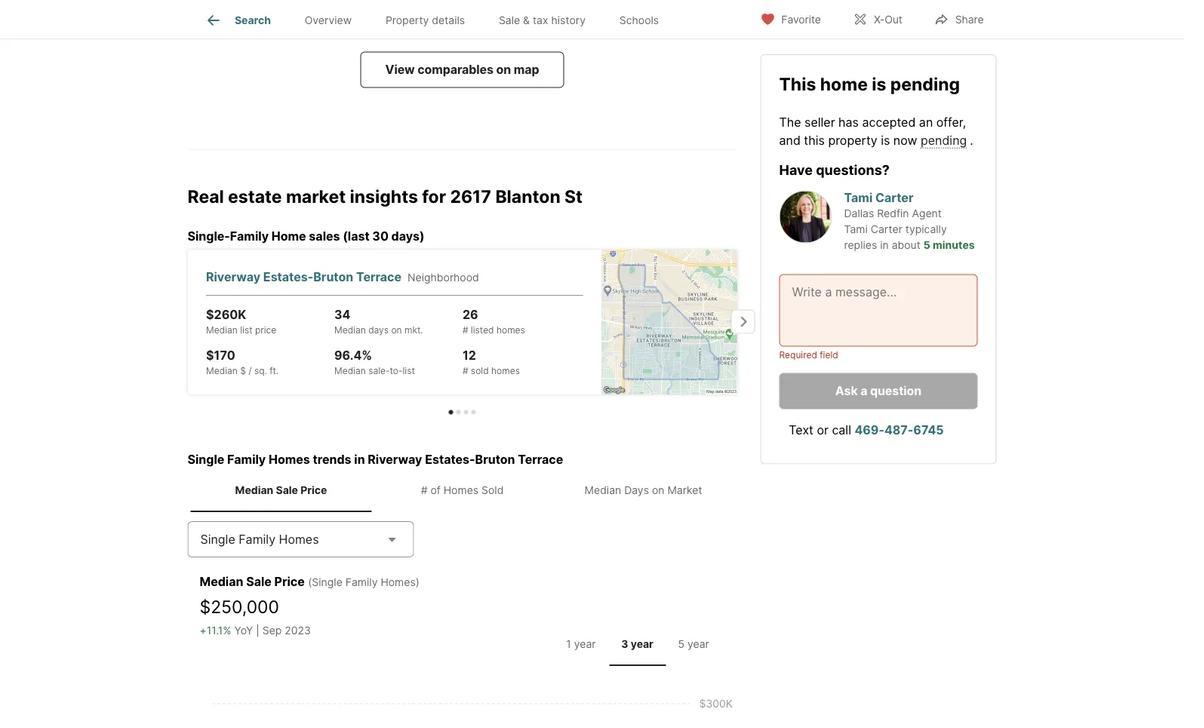Task type: vqa. For each thing, say whether or not it's contained in the screenshot.
Rent ▾'s ▾
no



Task type: describe. For each thing, give the bounding box(es) containing it.
12 # sold homes
[[462, 348, 520, 377]]

median inside 34 median days on mkt.
[[334, 325, 366, 336]]

tami carter dallas redfin agent
[[844, 190, 942, 220]]

minutes
[[933, 239, 975, 252]]

price for median sale price
[[301, 484, 327, 497]]

in for trends
[[354, 453, 365, 467]]

1 vertical spatial estates-
[[425, 453, 475, 467]]

mkt.
[[404, 325, 423, 336]]

3 year tab
[[609, 626, 666, 664]]

home
[[272, 229, 306, 244]]

single for single family homes
[[200, 532, 235, 547]]

tax
[[533, 14, 548, 27]]

median up single family homes
[[235, 484, 273, 497]]

dallas redfin agenttami carter image
[[779, 190, 832, 243]]

price for median sale price (single family homes) $250,000
[[274, 575, 305, 589]]

call
[[832, 423, 851, 438]]

1 vertical spatial pending
[[921, 133, 967, 147]]

year for 1 year
[[574, 638, 596, 651]]

5 year
[[678, 638, 709, 651]]

on inside 34 median days on mkt.
[[391, 325, 402, 336]]

offer,
[[937, 115, 966, 129]]

yoy
[[234, 625, 253, 638]]

$170
[[206, 348, 235, 363]]

have questions?
[[779, 161, 890, 178]]

next image
[[731, 310, 755, 334]]

days)
[[391, 229, 425, 244]]

view comparables on map
[[385, 63, 539, 77]]

map
[[514, 63, 539, 77]]

history
[[551, 14, 586, 27]]

$
[[240, 366, 246, 377]]

tami for tami carter dallas redfin agent
[[844, 190, 873, 205]]

tami carter typically replies in about
[[844, 223, 947, 252]]

family for single family homes
[[239, 532, 276, 547]]

(single
[[308, 576, 343, 589]]

pending link
[[921, 133, 967, 147]]

carter for tami carter typically replies in about
[[871, 223, 903, 236]]

replies
[[844, 239, 877, 252]]

1 vertical spatial bruton
[[475, 453, 515, 467]]

0 vertical spatial pending
[[890, 73, 960, 94]]

property details
[[386, 14, 465, 27]]

seller
[[805, 115, 835, 129]]

neighborhood
[[407, 271, 479, 284]]

price
[[255, 325, 276, 336]]

# of homes sold tab
[[372, 472, 553, 510]]

homes)
[[381, 576, 420, 589]]

text
[[789, 423, 814, 438]]

details
[[432, 14, 465, 27]]

and
[[779, 133, 801, 147]]

about
[[892, 239, 921, 252]]

now
[[894, 133, 917, 147]]

ask a question button
[[779, 373, 978, 409]]

family inside median sale price (single family homes) $250,000
[[345, 576, 378, 589]]

tab list containing median sale price
[[188, 469, 737, 513]]

the
[[779, 115, 801, 129]]

single-family home sales (last 30 days)
[[188, 229, 425, 244]]

trends
[[313, 453, 351, 467]]

property details tab
[[369, 2, 482, 38]]

share
[[955, 13, 984, 26]]

ask
[[835, 384, 858, 398]]

have
[[779, 161, 813, 178]]

5 for 5 minutes
[[924, 239, 931, 252]]

3 year
[[621, 638, 654, 651]]

96.4% median sale-to-list
[[334, 348, 415, 377]]

/
[[248, 366, 251, 377]]

single family homes
[[200, 532, 319, 547]]

ask a question
[[835, 384, 922, 398]]

sq.
[[254, 366, 267, 377]]

2023
[[285, 625, 311, 638]]

x-out button
[[840, 3, 915, 34]]

$260k
[[206, 307, 246, 322]]

homes for 26
[[496, 325, 525, 336]]

# inside tab
[[421, 484, 428, 497]]

the seller has accepted an offer, and this property is now
[[779, 115, 966, 147]]

median sale price (single family homes) $250,000
[[200, 575, 420, 618]]

median inside $260k median list price
[[206, 325, 237, 336]]

to-
[[389, 366, 402, 377]]

1 year tab
[[553, 626, 609, 664]]

text or call 469-487-6745
[[789, 423, 944, 438]]

median days on market
[[585, 484, 702, 497]]

dallas
[[844, 207, 874, 220]]

Write a message... text field
[[792, 283, 965, 338]]

3
[[621, 638, 628, 651]]

6745
[[914, 423, 944, 438]]

5 for 5 year
[[678, 638, 685, 651]]

5 minutes
[[924, 239, 975, 252]]

real estate market insights for 2617 blanton st
[[188, 186, 583, 208]]

riverway estates-bruton terrace neighborhood
[[206, 269, 479, 284]]

1 horizontal spatial terrace
[[518, 453, 563, 467]]

tami for tami carter typically replies in about
[[844, 223, 868, 236]]

slide 3 dot image
[[464, 410, 468, 415]]

30
[[372, 229, 389, 244]]

an
[[919, 115, 933, 129]]

days
[[368, 325, 388, 336]]

1 year
[[566, 638, 596, 651]]

2 vertical spatial homes
[[279, 532, 319, 547]]

or
[[817, 423, 829, 438]]

carter for tami carter dallas redfin agent
[[876, 190, 914, 205]]

market
[[668, 484, 702, 497]]

is inside 'the seller has accepted an offer, and this property is now'
[[881, 133, 890, 147]]

26
[[462, 307, 478, 322]]

year for 3 year
[[631, 638, 654, 651]]

carousel group
[[182, 246, 755, 415]]

blanton
[[495, 186, 561, 208]]



Task type: locate. For each thing, give the bounding box(es) containing it.
overview tab
[[288, 2, 369, 38]]

homes inside 12 # sold homes
[[491, 366, 520, 377]]

1 horizontal spatial 5
[[924, 239, 931, 252]]

on for median days on market
[[652, 484, 665, 497]]

is
[[872, 73, 886, 94], [881, 133, 890, 147]]

riverway inside carousel group
[[206, 269, 260, 284]]

5 year tab
[[666, 626, 722, 664]]

# left sold
[[462, 366, 468, 377]]

$260k median list price
[[206, 307, 276, 336]]

sale left the &
[[499, 14, 520, 27]]

1 horizontal spatial list
[[402, 366, 415, 377]]

1 vertical spatial in
[[354, 453, 365, 467]]

2617
[[450, 186, 491, 208]]

sep
[[262, 625, 282, 638]]

median sale price tab
[[191, 472, 372, 510]]

terrace inside carousel group
[[356, 269, 401, 284]]

0 vertical spatial homes
[[269, 453, 310, 467]]

median days on market tab
[[553, 472, 734, 510]]

5 inside tab
[[678, 638, 685, 651]]

1 vertical spatial 5
[[678, 638, 685, 651]]

family for single-family home sales (last 30 days)
[[230, 229, 269, 244]]

(last
[[343, 229, 370, 244]]

1 vertical spatial price
[[274, 575, 305, 589]]

bruton up "sold"
[[475, 453, 515, 467]]

1 vertical spatial on
[[391, 325, 402, 336]]

1 horizontal spatial year
[[631, 638, 654, 651]]

family right (single
[[345, 576, 378, 589]]

sale inside "median sale price" tab
[[276, 484, 298, 497]]

year right "3 year"
[[688, 638, 709, 651]]

0 horizontal spatial list
[[240, 325, 252, 336]]

family left home
[[230, 229, 269, 244]]

median inside 96.4% median sale-to-list
[[334, 366, 366, 377]]

0 vertical spatial tab list
[[188, 0, 688, 38]]

homes right sold
[[491, 366, 520, 377]]

# left "of"
[[421, 484, 428, 497]]

market
[[286, 186, 346, 208]]

0 vertical spatial homes
[[496, 325, 525, 336]]

# for 12
[[462, 366, 468, 377]]

pending down offer,
[[921, 133, 967, 147]]

redfin
[[877, 207, 909, 220]]

0 vertical spatial price
[[301, 484, 327, 497]]

price inside median sale price (single family homes) $250,000
[[274, 575, 305, 589]]

price down trends
[[301, 484, 327, 497]]

0 vertical spatial estates-
[[263, 269, 313, 284]]

year for 5 year
[[688, 638, 709, 651]]

agent
[[912, 207, 942, 220]]

is right home
[[872, 73, 886, 94]]

0 vertical spatial carter
[[876, 190, 914, 205]]

x-
[[874, 13, 885, 26]]

2 vertical spatial sale
[[246, 575, 272, 589]]

slide 1 dot image
[[449, 410, 453, 415]]

# of homes sold
[[421, 484, 504, 497]]

sale & tax history
[[499, 14, 586, 27]]

0 horizontal spatial riverway
[[206, 269, 260, 284]]

on left "map"
[[496, 63, 511, 77]]

1 vertical spatial #
[[462, 366, 468, 377]]

2 vertical spatial on
[[652, 484, 665, 497]]

0 vertical spatial single
[[188, 453, 224, 467]]

on left mkt. on the top left of the page
[[391, 325, 402, 336]]

homes up (single
[[279, 532, 319, 547]]

estates- down home
[[263, 269, 313, 284]]

slide 4 dot image
[[471, 410, 476, 415]]

riverway
[[206, 269, 260, 284], [368, 453, 422, 467]]

family
[[230, 229, 269, 244], [227, 453, 266, 467], [239, 532, 276, 547], [345, 576, 378, 589]]

homes
[[269, 453, 310, 467], [444, 484, 479, 497], [279, 532, 319, 547]]

family for single family homes trends in riverway estates-bruton terrace
[[227, 453, 266, 467]]

sale inside median sale price (single family homes) $250,000
[[246, 575, 272, 589]]

st
[[565, 186, 583, 208]]

0 horizontal spatial estates-
[[263, 269, 313, 284]]

0 vertical spatial #
[[462, 325, 468, 336]]

1 year from the left
[[574, 638, 596, 651]]

favorite button
[[747, 3, 834, 34]]

insights
[[350, 186, 418, 208]]

median up $250,000
[[200, 575, 243, 589]]

+11.1% yoy | sep 2023
[[200, 625, 311, 638]]

pending up an
[[890, 73, 960, 94]]

property
[[386, 14, 429, 27]]

0 horizontal spatial sale
[[246, 575, 272, 589]]

in inside tami carter typically replies in about
[[880, 239, 889, 252]]

homes up median sale price
[[269, 453, 310, 467]]

1 vertical spatial is
[[881, 133, 890, 147]]

0 horizontal spatial terrace
[[356, 269, 401, 284]]

single for single family homes trends in riverway estates-bruton terrace
[[188, 453, 224, 467]]

homes right "of"
[[444, 484, 479, 497]]

homes for 12
[[491, 366, 520, 377]]

median down 96.4%
[[334, 366, 366, 377]]

1 vertical spatial list
[[402, 366, 415, 377]]

year right '3'
[[631, 638, 654, 651]]

property
[[828, 133, 878, 147]]

x-out
[[874, 13, 903, 26]]

5 down typically
[[924, 239, 931, 252]]

single-
[[188, 229, 230, 244]]

# down 26
[[462, 325, 468, 336]]

on right days
[[652, 484, 665, 497]]

sale inside 'sale & tax history' tab
[[499, 14, 520, 27]]

2 year from the left
[[631, 638, 654, 651]]

sale for median sale price
[[276, 484, 298, 497]]

tami
[[844, 190, 873, 205], [844, 223, 868, 236]]

1 vertical spatial sale
[[276, 484, 298, 497]]

is down 'accepted'
[[881, 133, 890, 147]]

price inside tab
[[301, 484, 327, 497]]

0 horizontal spatial bruton
[[313, 269, 353, 284]]

# inside 12 # sold homes
[[462, 366, 468, 377]]

bruton inside carousel group
[[313, 269, 353, 284]]

469-487-6745 link
[[855, 423, 944, 438]]

share button
[[921, 3, 997, 34]]

days
[[624, 484, 649, 497]]

1 horizontal spatial riverway
[[368, 453, 422, 467]]

5 right "3 year"
[[678, 638, 685, 651]]

2 horizontal spatial year
[[688, 638, 709, 651]]

# for 26
[[462, 325, 468, 336]]

on inside median days on market tab
[[652, 484, 665, 497]]

view
[[385, 63, 415, 77]]

tab list containing 1 year
[[550, 623, 725, 667]]

year
[[574, 638, 596, 651], [631, 638, 654, 651], [688, 638, 709, 651]]

0 vertical spatial tami
[[844, 190, 873, 205]]

question
[[870, 384, 922, 398]]

listed
[[471, 325, 494, 336]]

1 vertical spatial single
[[200, 532, 235, 547]]

0 vertical spatial bruton
[[313, 269, 353, 284]]

1 horizontal spatial estates-
[[425, 453, 475, 467]]

schools tab
[[603, 2, 676, 38]]

2 tami from the top
[[844, 223, 868, 236]]

.
[[970, 133, 973, 147]]

sale for median sale price (single family homes) $250,000
[[246, 575, 272, 589]]

|
[[256, 625, 260, 638]]

0 vertical spatial riverway
[[206, 269, 260, 284]]

field
[[820, 350, 838, 361]]

favorite
[[781, 13, 821, 26]]

estates- up '# of homes sold'
[[425, 453, 475, 467]]

in left about
[[880, 239, 889, 252]]

image image
[[601, 250, 737, 395]]

0 vertical spatial sale
[[499, 14, 520, 27]]

this
[[804, 133, 825, 147]]

list right sale-
[[402, 366, 415, 377]]

sold
[[482, 484, 504, 497]]

sale
[[499, 14, 520, 27], [276, 484, 298, 497], [246, 575, 272, 589]]

pending
[[890, 73, 960, 94], [921, 133, 967, 147]]

1 vertical spatial carter
[[871, 223, 903, 236]]

price left (single
[[274, 575, 305, 589]]

view comparables on map button
[[360, 52, 564, 88]]

riverway right trends
[[368, 453, 422, 467]]

$170 median $ / sq. ft.
[[206, 348, 278, 377]]

search
[[235, 14, 271, 27]]

tami inside tami carter dallas redfin agent
[[844, 190, 873, 205]]

0 vertical spatial 5
[[924, 239, 931, 252]]

sale up $250,000
[[246, 575, 272, 589]]

0 vertical spatial in
[[880, 239, 889, 252]]

0 vertical spatial on
[[496, 63, 511, 77]]

1 vertical spatial homes
[[444, 484, 479, 497]]

riverway estates-bruton terrace link
[[206, 268, 407, 286]]

homes for sold
[[444, 484, 479, 497]]

homes inside tab
[[444, 484, 479, 497]]

list
[[240, 325, 252, 336], [402, 366, 415, 377]]

0 horizontal spatial on
[[391, 325, 402, 336]]

0 horizontal spatial in
[[354, 453, 365, 467]]

homes for trends
[[269, 453, 310, 467]]

list inside $260k median list price
[[240, 325, 252, 336]]

on for view comparables on map
[[496, 63, 511, 77]]

carter inside tami carter typically replies in about
[[871, 223, 903, 236]]

estates-
[[263, 269, 313, 284], [425, 453, 475, 467]]

2 vertical spatial tab list
[[550, 623, 725, 667]]

tab list
[[188, 0, 688, 38], [188, 469, 737, 513], [550, 623, 725, 667]]

schools
[[620, 14, 659, 27]]

1 vertical spatial tab list
[[188, 469, 737, 513]]

list left price
[[240, 325, 252, 336]]

12
[[462, 348, 476, 363]]

for
[[422, 186, 446, 208]]

0 vertical spatial terrace
[[356, 269, 401, 284]]

median down $260k
[[206, 325, 237, 336]]

$250,000
[[200, 597, 279, 618]]

ft.
[[269, 366, 278, 377]]

34 median days on mkt.
[[334, 307, 423, 336]]

median down the $170
[[206, 366, 237, 377]]

carter down 'redfin' on the right top
[[871, 223, 903, 236]]

1 tami from the top
[[844, 190, 873, 205]]

sales
[[309, 229, 340, 244]]

overview
[[305, 14, 352, 27]]

sale up single family homes
[[276, 484, 298, 497]]

single
[[188, 453, 224, 467], [200, 532, 235, 547]]

bruton up 34
[[313, 269, 353, 284]]

# inside 26 # listed homes
[[462, 325, 468, 336]]

&
[[523, 14, 530, 27]]

median inside $170 median $ / sq. ft.
[[206, 366, 237, 377]]

tami inside tami carter typically replies in about
[[844, 223, 868, 236]]

list inside 96.4% median sale-to-list
[[402, 366, 415, 377]]

estates- inside carousel group
[[263, 269, 313, 284]]

homes inside 26 # listed homes
[[496, 325, 525, 336]]

2 vertical spatial #
[[421, 484, 428, 497]]

tab list containing search
[[188, 0, 688, 38]]

sale & tax history tab
[[482, 2, 603, 38]]

carter up 'redfin' on the right top
[[876, 190, 914, 205]]

469-
[[855, 423, 885, 438]]

2 horizontal spatial on
[[652, 484, 665, 497]]

1 vertical spatial riverway
[[368, 453, 422, 467]]

0 horizontal spatial 5
[[678, 638, 685, 651]]

estate
[[228, 186, 282, 208]]

homes right listed
[[496, 325, 525, 336]]

1 horizontal spatial on
[[496, 63, 511, 77]]

family up median sale price
[[227, 453, 266, 467]]

26 # listed homes
[[462, 307, 525, 336]]

tami up the dallas
[[844, 190, 873, 205]]

single family homes trends in riverway estates-bruton terrace
[[188, 453, 563, 467]]

3 year from the left
[[688, 638, 709, 651]]

median left days
[[585, 484, 621, 497]]

96.4%
[[334, 348, 372, 363]]

median inside median sale price (single family homes) $250,000
[[200, 575, 243, 589]]

accepted
[[862, 115, 916, 129]]

slide 2 dot image
[[456, 410, 461, 415]]

median down 34
[[334, 325, 366, 336]]

0 vertical spatial list
[[240, 325, 252, 336]]

in
[[880, 239, 889, 252], [354, 453, 365, 467]]

in for replies
[[880, 239, 889, 252]]

2 horizontal spatial sale
[[499, 14, 520, 27]]

0 vertical spatial is
[[872, 73, 886, 94]]

in right trends
[[354, 453, 365, 467]]

year right 1
[[574, 638, 596, 651]]

this home is pending
[[779, 73, 960, 94]]

1 horizontal spatial in
[[880, 239, 889, 252]]

questions?
[[816, 161, 890, 178]]

+11.1%
[[200, 625, 231, 638]]

carter inside tami carter dallas redfin agent
[[876, 190, 914, 205]]

1
[[566, 638, 571, 651]]

required field
[[779, 350, 838, 361]]

on
[[496, 63, 511, 77], [391, 325, 402, 336], [652, 484, 665, 497]]

family down "median sale price" tab
[[239, 532, 276, 547]]

price
[[301, 484, 327, 497], [274, 575, 305, 589]]

1 vertical spatial tami
[[844, 223, 868, 236]]

1 vertical spatial terrace
[[518, 453, 563, 467]]

1 horizontal spatial sale
[[276, 484, 298, 497]]

34
[[334, 307, 350, 322]]

0 horizontal spatial year
[[574, 638, 596, 651]]

1 horizontal spatial bruton
[[475, 453, 515, 467]]

487-
[[885, 423, 914, 438]]

riverway up $260k
[[206, 269, 260, 284]]

out
[[885, 13, 903, 26]]

1 vertical spatial homes
[[491, 366, 520, 377]]

this
[[779, 73, 816, 94]]

tami down the dallas
[[844, 223, 868, 236]]

on inside the view comparables on map button
[[496, 63, 511, 77]]



